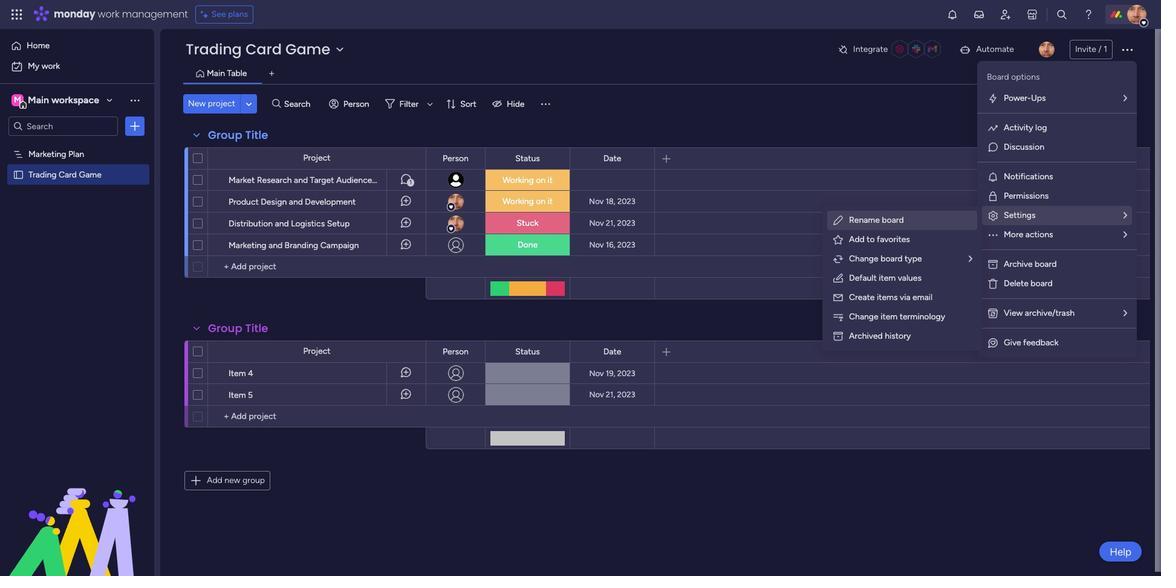 Task type: describe. For each thing, give the bounding box(es) containing it.
marketing and branding campaign
[[229, 241, 359, 251]]

5
[[248, 391, 253, 401]]

archived
[[849, 331, 883, 342]]

change board type image
[[832, 253, 844, 265]]

email
[[913, 293, 933, 303]]

group title field for person field related to 1st status field from the top
[[205, 128, 271, 143]]

collapse image
[[1125, 99, 1135, 109]]

working on it for market research and target audience analysis
[[503, 175, 553, 185]]

invite / 1 button
[[1070, 40, 1113, 59]]

list arrow image for actions
[[1124, 231, 1127, 239]]

working on it for product design and development
[[503, 197, 553, 207]]

nov for product design and development
[[589, 197, 604, 206]]

new project
[[188, 99, 235, 109]]

18,
[[606, 197, 615, 206]]

working for product design and development
[[503, 197, 534, 207]]

create items via email
[[849, 293, 933, 303]]

menu containing board options
[[977, 61, 1137, 358]]

archive board image
[[987, 259, 999, 271]]

2023 for product design and development
[[617, 197, 636, 206]]

angle down image
[[246, 99, 252, 109]]

work for monday
[[98, 7, 119, 21]]

0 vertical spatial game
[[285, 39, 330, 59]]

default item values image
[[832, 273, 844, 285]]

monday
[[54, 7, 95, 21]]

stuck
[[517, 218, 539, 229]]

filter
[[399, 99, 419, 109]]

settings
[[1004, 210, 1036, 221]]

add to favorites image
[[832, 234, 844, 246]]

help button
[[1100, 542, 1142, 562]]

invite members image
[[1000, 8, 1012, 21]]

main for main workspace
[[28, 94, 49, 106]]

workspace selection element
[[11, 93, 101, 109]]

and right design
[[289, 197, 303, 207]]

card inside list box
[[59, 169, 77, 180]]

my
[[28, 61, 39, 71]]

and down design
[[275, 219, 289, 229]]

archive board
[[1004, 259, 1057, 270]]

logistics
[[291, 219, 325, 229]]

arrow down image
[[423, 97, 437, 111]]

5 2023 from the top
[[617, 391, 635, 400]]

working for market research and target audience analysis
[[503, 175, 534, 185]]

item for default
[[879, 273, 896, 284]]

on for product design and development
[[536, 197, 546, 207]]

default
[[849, 273, 877, 284]]

view
[[1004, 308, 1023, 319]]

archive/trash
[[1025, 308, 1075, 319]]

lottie animation image
[[0, 455, 154, 577]]

default item values
[[849, 273, 922, 284]]

date for 1st status field from the top date field
[[603, 153, 621, 164]]

new project button
[[183, 94, 240, 114]]

Search field
[[281, 96, 317, 112]]

log
[[1035, 123, 1047, 133]]

workspace
[[51, 94, 99, 106]]

create items via email image
[[832, 292, 844, 304]]

0 vertical spatial notifications image
[[946, 8, 959, 21]]

5 nov from the top
[[589, 391, 604, 400]]

person field for second status field
[[440, 346, 472, 359]]

date field for second status field
[[600, 346, 624, 359]]

power-ups
[[1004, 93, 1046, 103]]

main table
[[207, 68, 247, 79]]

audience
[[336, 175, 372, 186]]

archive
[[1004, 259, 1033, 270]]

group title for group title field related to person field corresponding to second status field
[[208, 321, 268, 336]]

product
[[229, 197, 259, 207]]

m
[[14, 95, 21, 105]]

item for item 5
[[229, 391, 246, 401]]

more
[[1004, 230, 1023, 240]]

workspace options image
[[129, 94, 141, 106]]

new
[[224, 476, 240, 486]]

tab inside main table tab list
[[262, 64, 281, 83]]

invite / 1
[[1075, 44, 1107, 54]]

give
[[1004, 338, 1021, 348]]

home option
[[7, 36, 147, 56]]

list arrow image
[[969, 255, 972, 264]]

project for person field related to 1st status field from the top
[[303, 153, 331, 163]]

project
[[208, 99, 235, 109]]

board for delete
[[1031, 279, 1053, 289]]

plans
[[228, 9, 248, 19]]

ups
[[1031, 93, 1046, 103]]

items
[[877, 293, 898, 303]]

automate
[[976, 44, 1014, 54]]

4
[[248, 369, 253, 379]]

feedback
[[1023, 338, 1059, 348]]

2023 for marketing and branding campaign
[[617, 241, 635, 250]]

2 21, from the top
[[606, 391, 615, 400]]

plan
[[68, 149, 84, 159]]

nov 19, 2023
[[589, 369, 635, 378]]

group title field for person field corresponding to second status field
[[205, 321, 271, 337]]

person inside popup button
[[343, 99, 369, 109]]

2 nov 21, 2023 from the top
[[589, 391, 635, 400]]

v2 search image
[[272, 97, 281, 111]]

sort
[[460, 99, 476, 109]]

analysis
[[374, 175, 405, 186]]

nov 18, 2023
[[589, 197, 636, 206]]

design
[[261, 197, 287, 207]]

rename board image
[[832, 215, 844, 227]]

work for my
[[42, 61, 60, 71]]

target
[[310, 175, 334, 186]]

date for second status field date field
[[603, 347, 621, 357]]

nov 16, 2023
[[589, 241, 635, 250]]

market research and target audience analysis
[[229, 175, 405, 186]]

view archive/trash
[[1004, 308, 1075, 319]]

done
[[518, 240, 538, 250]]

title for second status field
[[245, 321, 268, 336]]

public board image
[[13, 169, 24, 180]]

view archive/trash image
[[987, 308, 999, 320]]

on for market research and target audience analysis
[[536, 175, 546, 185]]

list arrow image for ups
[[1124, 94, 1127, 103]]

main workspace
[[28, 94, 99, 106]]

integrate
[[853, 44, 888, 54]]

discussion image
[[987, 142, 999, 154]]

board for change
[[881, 254, 903, 264]]

1 21, from the top
[[606, 219, 615, 228]]

it for product design and development
[[548, 197, 553, 207]]

person for person field related to 1st status field from the top
[[443, 153, 469, 164]]

change for change item terminology
[[849, 312, 879, 322]]

to
[[867, 235, 875, 245]]

Search in workspace field
[[25, 119, 101, 133]]

0 horizontal spatial options image
[[129, 120, 141, 132]]

permissions
[[1004, 191, 1049, 201]]

trading card game inside list box
[[28, 169, 102, 180]]

trading inside list box
[[28, 169, 57, 180]]

marketing plan
[[28, 149, 84, 159]]

nov for marketing and branding campaign
[[589, 241, 604, 250]]

integrate button
[[833, 37, 950, 62]]

options
[[1011, 72, 1040, 82]]

james peterson image
[[1039, 42, 1055, 57]]

via
[[900, 293, 911, 303]]

actions
[[1026, 230, 1053, 240]]

hide
[[507, 99, 525, 109]]

board for archive
[[1035, 259, 1057, 270]]



Task type: vqa. For each thing, say whether or not it's contained in the screenshot.
My Work link
yes



Task type: locate. For each thing, give the bounding box(es) containing it.
person field for 1st status field from the top
[[440, 152, 472, 165]]

and
[[294, 175, 308, 186], [289, 197, 303, 207], [275, 219, 289, 229], [269, 241, 283, 251]]

group title for group title field corresponding to person field related to 1st status field from the top
[[208, 128, 268, 143]]

type
[[905, 254, 922, 264]]

1 horizontal spatial game
[[285, 39, 330, 59]]

1 nov from the top
[[589, 197, 604, 206]]

2 date from the top
[[603, 347, 621, 357]]

0 vertical spatial nov 21, 2023
[[589, 219, 635, 228]]

card
[[245, 39, 282, 59], [59, 169, 77, 180]]

0 vertical spatial working on it
[[503, 175, 553, 185]]

1 person field from the top
[[440, 152, 472, 165]]

work right monday
[[98, 7, 119, 21]]

status for 1st status field from the top
[[515, 153, 540, 164]]

item left 4 in the left of the page
[[229, 369, 246, 379]]

add left to
[[849, 235, 865, 245]]

status
[[515, 153, 540, 164], [515, 347, 540, 357]]

search everything image
[[1056, 8, 1068, 21]]

board up "delete board" at right
[[1035, 259, 1057, 270]]

project for person field corresponding to second status field
[[303, 347, 331, 357]]

1 working on it from the top
[[503, 175, 553, 185]]

1 status field from the top
[[512, 152, 543, 165]]

0 vertical spatial item
[[229, 369, 246, 379]]

1 vertical spatial group title field
[[205, 321, 271, 337]]

0 vertical spatial group
[[208, 128, 242, 143]]

main right workspace image
[[28, 94, 49, 106]]

1 vertical spatial group title
[[208, 321, 268, 336]]

1 horizontal spatial trading card game
[[186, 39, 330, 59]]

1 vertical spatial change
[[849, 312, 879, 322]]

group title up item 4 on the left of the page
[[208, 321, 268, 336]]

2 + add project text field from the top
[[214, 410, 420, 425]]

title down angle down image
[[245, 128, 268, 143]]

game down plan in the top left of the page
[[79, 169, 102, 180]]

my work option
[[7, 57, 147, 76]]

delete board
[[1004, 279, 1053, 289]]

menu
[[977, 61, 1137, 358]]

date
[[603, 153, 621, 164], [603, 347, 621, 357]]

0 horizontal spatial game
[[79, 169, 102, 180]]

2 item from the top
[[229, 391, 246, 401]]

2 change from the top
[[849, 312, 879, 322]]

1 it from the top
[[548, 175, 553, 185]]

james peterson image
[[1127, 5, 1147, 24]]

distribution and logistics setup
[[229, 219, 350, 229]]

0 vertical spatial 21,
[[606, 219, 615, 228]]

4 list arrow image from the top
[[1124, 310, 1127, 318]]

1 vertical spatial item
[[229, 391, 246, 401]]

0 vertical spatial 1
[[1104, 44, 1107, 54]]

1 group title from the top
[[208, 128, 268, 143]]

0 vertical spatial options image
[[1120, 42, 1135, 57]]

1 horizontal spatial main
[[207, 68, 225, 79]]

0 horizontal spatial main
[[28, 94, 49, 106]]

work right my
[[42, 61, 60, 71]]

add for add to favorites
[[849, 235, 865, 245]]

work inside 'option'
[[42, 61, 60, 71]]

list box
[[0, 141, 154, 348]]

0 vertical spatial it
[[548, 175, 553, 185]]

1 inside button
[[1104, 44, 1107, 54]]

trading card game button
[[183, 39, 350, 59]]

nov down nov 19, 2023
[[589, 391, 604, 400]]

main table tab list
[[183, 64, 1137, 84]]

branding
[[285, 241, 318, 251]]

0 vertical spatial trading
[[186, 39, 242, 59]]

more actions
[[1004, 230, 1053, 240]]

setup
[[327, 219, 350, 229]]

market
[[229, 175, 255, 186]]

status for second status field
[[515, 347, 540, 357]]

on
[[536, 175, 546, 185], [536, 197, 546, 207]]

permissions image
[[987, 190, 999, 203]]

2 group title from the top
[[208, 321, 268, 336]]

1 vertical spatial game
[[79, 169, 102, 180]]

board down archive board
[[1031, 279, 1053, 289]]

workspace image
[[11, 94, 24, 107]]

list box containing marketing plan
[[0, 141, 154, 348]]

0 vertical spatial add
[[849, 235, 865, 245]]

nov left 19,
[[589, 369, 604, 378]]

1 change from the top
[[849, 254, 879, 264]]

1 vertical spatial date field
[[600, 346, 624, 359]]

marketing left plan in the top left of the page
[[28, 149, 66, 159]]

0 horizontal spatial 1
[[409, 179, 412, 186]]

marketing down distribution
[[229, 241, 266, 251]]

1 vertical spatial person
[[443, 153, 469, 164]]

2 person field from the top
[[440, 346, 472, 359]]

0 vertical spatial marketing
[[28, 149, 66, 159]]

4 nov from the top
[[589, 369, 604, 378]]

marketing inside list box
[[28, 149, 66, 159]]

main for main table
[[207, 68, 225, 79]]

notifications image
[[946, 8, 959, 21], [987, 171, 999, 183]]

1 vertical spatial 21,
[[606, 391, 615, 400]]

1 2023 from the top
[[617, 197, 636, 206]]

1 vertical spatial working
[[503, 197, 534, 207]]

more actions image
[[987, 229, 999, 241]]

1 date field from the top
[[600, 152, 624, 165]]

1 vertical spatial options image
[[129, 120, 141, 132]]

1 vertical spatial date
[[603, 347, 621, 357]]

trading card game up add view image
[[186, 39, 330, 59]]

2 vertical spatial person
[[443, 347, 469, 357]]

21,
[[606, 219, 615, 228], [606, 391, 615, 400]]

group title field down angle down image
[[205, 128, 271, 143]]

date up nov 19, 2023
[[603, 347, 621, 357]]

options image
[[1120, 42, 1135, 57], [129, 120, 141, 132]]

options image down workspace options icon
[[129, 120, 141, 132]]

1 group from the top
[[208, 128, 242, 143]]

rename
[[849, 215, 880, 226]]

0 vertical spatial group title field
[[205, 128, 271, 143]]

history
[[885, 331, 911, 342]]

1 button
[[386, 169, 426, 191]]

nov left 16,
[[589, 241, 604, 250]]

date field for 1st status field from the top
[[600, 152, 624, 165]]

1 project from the top
[[303, 153, 331, 163]]

3 2023 from the top
[[617, 241, 635, 250]]

2023 down nov 19, 2023
[[617, 391, 635, 400]]

my work link
[[7, 57, 147, 76]]

1 vertical spatial + add project text field
[[214, 410, 420, 425]]

item 5
[[229, 391, 253, 401]]

Status field
[[512, 152, 543, 165], [512, 346, 543, 359]]

1 vertical spatial project
[[303, 347, 331, 357]]

1 date from the top
[[603, 153, 621, 164]]

activity
[[1004, 123, 1033, 133]]

4 2023 from the top
[[617, 369, 635, 378]]

group for group title field related to person field corresponding to second status field
[[208, 321, 242, 336]]

1 vertical spatial work
[[42, 61, 60, 71]]

item down create items via email
[[881, 312, 898, 322]]

2 on from the top
[[536, 197, 546, 207]]

21, down 19,
[[606, 391, 615, 400]]

0 vertical spatial project
[[303, 153, 331, 163]]

automate button
[[955, 40, 1019, 59]]

archived history
[[849, 331, 911, 342]]

marketing for marketing and branding campaign
[[229, 241, 266, 251]]

0 vertical spatial person field
[[440, 152, 472, 165]]

item up items
[[879, 273, 896, 284]]

select product image
[[11, 8, 23, 21]]

0 vertical spatial work
[[98, 7, 119, 21]]

board down favorites
[[881, 254, 903, 264]]

date up nov 18, 2023
[[603, 153, 621, 164]]

person
[[343, 99, 369, 109], [443, 153, 469, 164], [443, 347, 469, 357]]

working
[[503, 175, 534, 185], [503, 197, 534, 207]]

help image
[[1083, 8, 1095, 21]]

main left table
[[207, 68, 225, 79]]

add to favorites
[[849, 235, 910, 245]]

19,
[[606, 369, 615, 378]]

0 vertical spatial date
[[603, 153, 621, 164]]

my work
[[28, 61, 60, 71]]

2 working on it from the top
[[503, 197, 553, 207]]

group up item 4 on the left of the page
[[208, 321, 242, 336]]

1 vertical spatial title
[[245, 321, 268, 336]]

title up 4 in the left of the page
[[245, 321, 268, 336]]

person for person field corresponding to second status field
[[443, 347, 469, 357]]

see
[[211, 9, 226, 19]]

terminology
[[900, 312, 945, 322]]

0 horizontal spatial notifications image
[[946, 8, 959, 21]]

person button
[[324, 94, 377, 114]]

lottie animation element
[[0, 455, 154, 577]]

1 vertical spatial add
[[207, 476, 222, 486]]

2 project from the top
[[303, 347, 331, 357]]

2 list arrow image from the top
[[1124, 212, 1127, 220]]

group title down angle down image
[[208, 128, 268, 143]]

1 vertical spatial main
[[28, 94, 49, 106]]

menu image
[[539, 98, 551, 110]]

game inside list box
[[79, 169, 102, 180]]

give feedback image
[[987, 337, 999, 350]]

1 vertical spatial it
[[548, 197, 553, 207]]

game up search field
[[285, 39, 330, 59]]

notifications
[[1004, 172, 1053, 182]]

nov
[[589, 197, 604, 206], [589, 219, 604, 228], [589, 241, 604, 250], [589, 369, 604, 378], [589, 391, 604, 400]]

board up favorites
[[882, 215, 904, 226]]

1 vertical spatial status
[[515, 347, 540, 357]]

settings image
[[987, 210, 999, 222]]

0 vertical spatial person
[[343, 99, 369, 109]]

add
[[849, 235, 865, 245], [207, 476, 222, 486]]

campaign
[[320, 241, 359, 251]]

new
[[188, 99, 206, 109]]

list arrow image for archive/trash
[[1124, 310, 1127, 318]]

2 title from the top
[[245, 321, 268, 336]]

0 horizontal spatial add
[[207, 476, 222, 486]]

add new group button
[[184, 472, 270, 491]]

research
[[257, 175, 292, 186]]

marketing for marketing plan
[[28, 149, 66, 159]]

delete board image
[[987, 278, 999, 290]]

0 vertical spatial item
[[879, 273, 896, 284]]

add view image
[[269, 69, 274, 78]]

item
[[879, 273, 896, 284], [881, 312, 898, 322]]

0 horizontal spatial marketing
[[28, 149, 66, 159]]

board
[[987, 72, 1009, 82]]

group
[[242, 476, 265, 486]]

archived history image
[[832, 331, 844, 343]]

2023 for item 4
[[617, 369, 635, 378]]

update feed image
[[973, 8, 985, 21]]

/
[[1098, 44, 1102, 54]]

0 horizontal spatial trading card game
[[28, 169, 102, 180]]

2 2023 from the top
[[617, 219, 635, 228]]

notifications image up the "permissions" image
[[987, 171, 999, 183]]

0 vertical spatial + add project text field
[[214, 260, 420, 275]]

management
[[122, 7, 188, 21]]

0 vertical spatial status
[[515, 153, 540, 164]]

home
[[27, 41, 50, 51]]

0 vertical spatial trading card game
[[186, 39, 330, 59]]

0 vertical spatial date field
[[600, 152, 624, 165]]

1 vertical spatial on
[[536, 197, 546, 207]]

1 horizontal spatial marketing
[[229, 241, 266, 251]]

delete
[[1004, 279, 1029, 289]]

title for 1st status field from the top
[[245, 128, 268, 143]]

change down create on the right of the page
[[849, 312, 879, 322]]

options image right /
[[1120, 42, 1135, 57]]

1 vertical spatial marketing
[[229, 241, 266, 251]]

title
[[245, 128, 268, 143], [245, 321, 268, 336]]

2023 up nov 16, 2023
[[617, 219, 635, 228]]

nov for item 4
[[589, 369, 604, 378]]

2 group title field from the top
[[205, 321, 271, 337]]

3 list arrow image from the top
[[1124, 231, 1127, 239]]

0 vertical spatial change
[[849, 254, 879, 264]]

1 title from the top
[[245, 128, 268, 143]]

21, up 16,
[[606, 219, 615, 228]]

1 vertical spatial working on it
[[503, 197, 553, 207]]

and down distribution and logistics setup
[[269, 241, 283, 251]]

1 right /
[[1104, 44, 1107, 54]]

1 group title field from the top
[[205, 128, 271, 143]]

group
[[208, 128, 242, 143], [208, 321, 242, 336]]

2 working from the top
[[503, 197, 534, 207]]

1 list arrow image from the top
[[1124, 94, 1127, 103]]

activity log image
[[987, 122, 999, 134]]

0 vertical spatial group title
[[208, 128, 268, 143]]

Person field
[[440, 152, 472, 165], [440, 346, 472, 359]]

0 vertical spatial on
[[536, 175, 546, 185]]

2 status field from the top
[[512, 346, 543, 359]]

item for item 4
[[229, 369, 246, 379]]

1 horizontal spatial notifications image
[[987, 171, 999, 183]]

1 horizontal spatial work
[[98, 7, 119, 21]]

0 vertical spatial status field
[[512, 152, 543, 165]]

1 vertical spatial trading card game
[[28, 169, 102, 180]]

1 vertical spatial group
[[208, 321, 242, 336]]

1 item from the top
[[229, 369, 246, 379]]

main inside button
[[207, 68, 225, 79]]

1 vertical spatial 1
[[409, 179, 412, 186]]

discussion
[[1004, 142, 1044, 152]]

nov 21, 2023 down nov 19, 2023
[[589, 391, 635, 400]]

+ Add project text field
[[214, 260, 420, 275], [214, 410, 420, 425]]

add inside button
[[207, 476, 222, 486]]

0 horizontal spatial trading
[[28, 169, 57, 180]]

notifications image left the update feed image
[[946, 8, 959, 21]]

1 horizontal spatial trading
[[186, 39, 242, 59]]

option
[[0, 143, 154, 145]]

2023 right 18,
[[617, 197, 636, 206]]

rename board
[[849, 215, 904, 226]]

1 horizontal spatial card
[[245, 39, 282, 59]]

board options
[[987, 72, 1040, 82]]

0 horizontal spatial card
[[59, 169, 77, 180]]

1 vertical spatial item
[[881, 312, 898, 322]]

change board type
[[849, 254, 922, 264]]

group down project
[[208, 128, 242, 143]]

add new group
[[207, 476, 265, 486]]

it
[[548, 175, 553, 185], [548, 197, 553, 207]]

date field up nov 18, 2023
[[600, 152, 624, 165]]

0 vertical spatial card
[[245, 39, 282, 59]]

add left new
[[207, 476, 222, 486]]

1 horizontal spatial 1
[[1104, 44, 1107, 54]]

2 it from the top
[[548, 197, 553, 207]]

trading card game down marketing plan
[[28, 169, 102, 180]]

change for change board type
[[849, 254, 879, 264]]

item 4
[[229, 369, 253, 379]]

2 status from the top
[[515, 347, 540, 357]]

1 vertical spatial nov 21, 2023
[[589, 391, 635, 400]]

0 horizontal spatial work
[[42, 61, 60, 71]]

product design and development
[[229, 197, 356, 207]]

list arrow image
[[1124, 94, 1127, 103], [1124, 212, 1127, 220], [1124, 231, 1127, 239], [1124, 310, 1127, 318]]

Group Title field
[[205, 128, 271, 143], [205, 321, 271, 337]]

2 nov from the top
[[589, 219, 604, 228]]

trading right public board icon
[[28, 169, 57, 180]]

add for add new group
[[207, 476, 222, 486]]

1 vertical spatial notifications image
[[987, 171, 999, 183]]

project
[[303, 153, 331, 163], [303, 347, 331, 357]]

tab
[[262, 64, 281, 83]]

main table button
[[204, 67, 250, 80]]

16,
[[606, 241, 615, 250]]

1 right the analysis
[[409, 179, 412, 186]]

1 vertical spatial trading
[[28, 169, 57, 180]]

monday work management
[[54, 7, 188, 21]]

1 vertical spatial card
[[59, 169, 77, 180]]

nov down nov 18, 2023
[[589, 219, 604, 228]]

and left "target"
[[294, 175, 308, 186]]

2023 right 16,
[[617, 241, 635, 250]]

1 horizontal spatial options image
[[1120, 42, 1135, 57]]

1 horizontal spatial add
[[849, 235, 865, 245]]

home link
[[7, 36, 147, 56]]

0 vertical spatial working
[[503, 175, 534, 185]]

card down plan in the top left of the page
[[59, 169, 77, 180]]

1 vertical spatial person field
[[440, 346, 472, 359]]

1 vertical spatial status field
[[512, 346, 543, 359]]

change item terminology image
[[832, 311, 844, 324]]

Date field
[[600, 152, 624, 165], [600, 346, 624, 359]]

date field up nov 19, 2023
[[600, 346, 624, 359]]

card up add view image
[[245, 39, 282, 59]]

change item terminology
[[849, 312, 945, 322]]

1 + add project text field from the top
[[214, 260, 420, 275]]

hide button
[[487, 94, 532, 114]]

trading up main table
[[186, 39, 242, 59]]

see plans
[[211, 9, 248, 19]]

it for market research and target audience analysis
[[548, 175, 553, 185]]

values
[[898, 273, 922, 284]]

distribution
[[229, 219, 273, 229]]

favorites
[[877, 235, 910, 245]]

monday marketplace image
[[1026, 8, 1038, 21]]

3 nov from the top
[[589, 241, 604, 250]]

1 working from the top
[[503, 175, 534, 185]]

nov 21, 2023 up nov 16, 2023
[[589, 219, 635, 228]]

0 vertical spatial title
[[245, 128, 268, 143]]

1 nov 21, 2023 from the top
[[589, 219, 635, 228]]

marketing
[[28, 149, 66, 159], [229, 241, 266, 251]]

nov left 18,
[[589, 197, 604, 206]]

1 inside 'button'
[[409, 179, 412, 186]]

group title field up item 4 on the left of the page
[[205, 321, 271, 337]]

main inside workspace selection element
[[28, 94, 49, 106]]

item for change
[[881, 312, 898, 322]]

group for group title field corresponding to person field related to 1st status field from the top
[[208, 128, 242, 143]]

sort button
[[441, 94, 484, 114]]

2023 right 19,
[[617, 369, 635, 378]]

board for rename
[[882, 215, 904, 226]]

1 on from the top
[[536, 175, 546, 185]]

1 status from the top
[[515, 153, 540, 164]]

table
[[227, 68, 247, 79]]

change up default
[[849, 254, 879, 264]]

power-
[[1004, 93, 1031, 103]]

0 vertical spatial main
[[207, 68, 225, 79]]

power ups image
[[987, 93, 999, 105]]

2 date field from the top
[[600, 346, 624, 359]]

2 group from the top
[[208, 321, 242, 336]]

activity log
[[1004, 123, 1047, 133]]

development
[[305, 197, 356, 207]]

item left 5
[[229, 391, 246, 401]]



